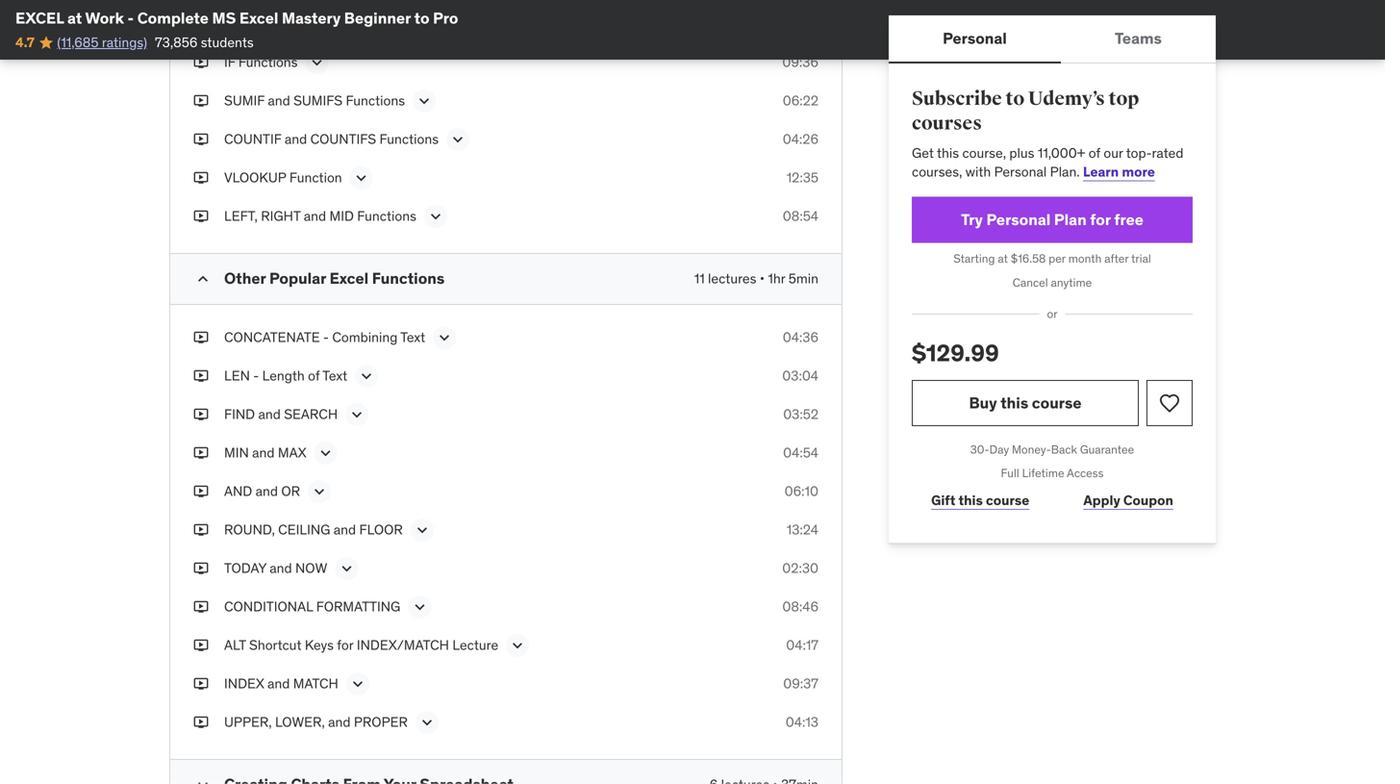 Task type: describe. For each thing, give the bounding box(es) containing it.
course for buy this course
[[1032, 393, 1082, 413]]

month
[[1069, 251, 1102, 266]]

show lecture description image for and and or
[[310, 482, 329, 501]]

with
[[966, 163, 991, 180]]

$16.58
[[1011, 251, 1046, 266]]

min and max
[[224, 444, 307, 461]]

at for work
[[67, 8, 82, 28]]

4.7
[[15, 34, 35, 51]]

starting at $16.58 per month after trial cancel anytime
[[954, 251, 1152, 290]]

show lecture description image for len - length of text
[[357, 367, 376, 386]]

08:54
[[783, 207, 819, 225]]

other
[[224, 268, 266, 288]]

round,
[[224, 521, 275, 538]]

back
[[1052, 442, 1078, 457]]

xsmall image for find
[[193, 405, 209, 424]]

count,
[[224, 15, 273, 32]]

free
[[1115, 210, 1144, 229]]

and right min
[[252, 444, 275, 461]]

and left floor
[[334, 521, 356, 538]]

top-
[[1127, 144, 1152, 161]]

xsmall image for concatenate
[[193, 328, 209, 347]]

functions right 'mid' at the top of page
[[357, 207, 417, 225]]

1 small image from the top
[[193, 269, 213, 289]]

buy
[[970, 393, 998, 413]]

top
[[1109, 87, 1140, 111]]

and left now
[[270, 559, 292, 577]]

left, right and mid functions
[[224, 207, 417, 225]]

countifs
[[310, 130, 376, 148]]

08:46
[[783, 598, 819, 615]]

functions right countblank
[[452, 15, 511, 32]]

1 horizontal spatial excel
[[330, 268, 369, 288]]

max
[[278, 444, 307, 461]]

right
[[261, 207, 301, 225]]

popular
[[269, 268, 326, 288]]

to inside "subscribe to udemy's top courses"
[[1006, 87, 1025, 111]]

show lecture description image for vlookup function
[[352, 168, 371, 188]]

get
[[912, 144, 934, 161]]

course for gift this course
[[986, 492, 1030, 509]]

04:36
[[783, 329, 819, 346]]

ceiling
[[278, 521, 330, 538]]

try personal plan for free
[[961, 210, 1144, 229]]

apply coupon button
[[1065, 482, 1193, 520]]

xsmall image for alt
[[193, 636, 209, 655]]

and right sumif
[[268, 92, 290, 109]]

or
[[1047, 307, 1058, 321]]

show lecture description image for conditional formatting
[[410, 597, 429, 617]]

subscribe
[[912, 87, 1002, 111]]

xsmall image for len
[[193, 367, 209, 385]]

functions right 'if'
[[239, 53, 298, 71]]

xsmall image for round,
[[193, 520, 209, 539]]

1hr
[[768, 270, 786, 287]]

proper
[[354, 713, 408, 731]]

and right index
[[268, 675, 290, 692]]

today and now
[[224, 559, 327, 577]]

show lecture description image for min and max
[[316, 444, 336, 463]]

conditional formatting
[[224, 598, 401, 615]]

get this course, plus 11,000+ of our top-rated courses, with personal plan.
[[912, 144, 1184, 180]]

functions up countifs
[[346, 92, 405, 109]]

xsmall image for min
[[193, 444, 209, 462]]

09:36
[[783, 53, 819, 71]]

show lecture description image for round, ceiling and floor
[[413, 520, 432, 540]]

and and or
[[224, 482, 300, 500]]

if
[[224, 53, 235, 71]]

index/match
[[357, 636, 449, 654]]

min
[[224, 444, 249, 461]]

personal inside 'link'
[[987, 210, 1051, 229]]

- for len - length of text
[[253, 367, 259, 384]]

1 vertical spatial of
[[308, 367, 320, 384]]

personal button
[[889, 15, 1061, 62]]

count, counta and countblank functions
[[224, 15, 511, 32]]

and
[[224, 482, 252, 500]]

excel
[[15, 8, 64, 28]]

show lecture description image for alt shortcut keys for index/match lecture
[[508, 636, 527, 655]]

show lecture description image for sumif and sumifs functions
[[415, 91, 434, 111]]

plan.
[[1050, 163, 1080, 180]]

access
[[1067, 466, 1104, 481]]

and right counta
[[333, 15, 355, 32]]

try personal plan for free link
[[912, 197, 1193, 243]]

alt
[[224, 636, 246, 654]]

other popular excel functions
[[224, 268, 445, 288]]

our
[[1104, 144, 1124, 161]]

functions up the combining
[[372, 268, 445, 288]]

•
[[760, 270, 765, 287]]

vlookup function
[[224, 169, 342, 186]]

learn
[[1084, 163, 1119, 180]]

countif and countifs functions
[[224, 130, 439, 148]]

anytime
[[1051, 275, 1092, 290]]

show lecture description image for index and match
[[348, 674, 367, 694]]

apply
[[1084, 492, 1121, 509]]

11
[[695, 270, 705, 287]]

lifetime
[[1023, 466, 1065, 481]]

now
[[295, 559, 327, 577]]

06:10
[[785, 482, 819, 500]]

show lecture description image for upper, lower, and proper
[[418, 713, 437, 732]]

teams button
[[1061, 15, 1216, 62]]

gift this course link
[[912, 482, 1049, 520]]

13:24
[[787, 521, 819, 538]]

personal inside get this course, plus 11,000+ of our top-rated courses, with personal plan.
[[995, 163, 1047, 180]]

xsmall image for left,
[[193, 207, 209, 226]]

lectures
[[708, 270, 757, 287]]

sumifs
[[294, 92, 343, 109]]

functions right countifs
[[380, 130, 439, 148]]

per
[[1049, 251, 1066, 266]]

xsmall image for and
[[193, 482, 209, 501]]

73,856
[[155, 34, 198, 51]]

xsmall image for if
[[193, 53, 209, 72]]

03:04
[[783, 367, 819, 384]]

xsmall image for countif
[[193, 130, 209, 149]]

combining
[[332, 329, 398, 346]]

xsmall image for index
[[193, 674, 209, 693]]

apply coupon
[[1084, 492, 1174, 509]]

beginner
[[344, 8, 411, 28]]



Task type: locate. For each thing, give the bounding box(es) containing it.
xsmall image left alt
[[193, 636, 209, 655]]

xsmall image left conditional
[[193, 597, 209, 616]]

0 vertical spatial text
[[401, 329, 426, 346]]

(11,685 ratings)
[[57, 34, 147, 51]]

show lecture description image right "proper"
[[418, 713, 437, 732]]

gift this course
[[932, 492, 1030, 509]]

conditional
[[224, 598, 313, 615]]

excel at work - complete ms excel mastery beginner to pro
[[15, 8, 459, 28]]

this inside get this course, plus 11,000+ of our top-rated courses, with personal plan.
[[937, 144, 959, 161]]

gift
[[932, 492, 956, 509]]

0 horizontal spatial text
[[323, 367, 348, 384]]

04:17
[[786, 636, 819, 654]]

xsmall image left sumif
[[193, 91, 209, 110]]

xsmall image
[[193, 53, 209, 72], [193, 91, 209, 110], [193, 130, 209, 149], [193, 168, 209, 187], [193, 367, 209, 385], [193, 482, 209, 501], [193, 520, 209, 539], [193, 674, 209, 693], [193, 713, 209, 732]]

2 xsmall image from the top
[[193, 91, 209, 110]]

0 vertical spatial of
[[1089, 144, 1101, 161]]

alt shortcut keys for index/match lecture
[[224, 636, 499, 654]]

or
[[281, 482, 300, 500]]

plan
[[1055, 210, 1087, 229]]

xsmall image for sumif
[[193, 91, 209, 110]]

cancel
[[1013, 275, 1049, 290]]

06:22
[[783, 92, 819, 109]]

at for $16.58
[[998, 251, 1008, 266]]

lower,
[[275, 713, 325, 731]]

and right the find
[[258, 406, 281, 423]]

1 xsmall image from the top
[[193, 14, 209, 33]]

floor
[[359, 521, 403, 538]]

find
[[224, 406, 255, 423]]

5 xsmall image from the top
[[193, 367, 209, 385]]

work
[[85, 8, 124, 28]]

at
[[67, 8, 82, 28], [998, 251, 1008, 266]]

09:37
[[784, 675, 819, 692]]

1 horizontal spatial course
[[1032, 393, 1082, 413]]

excel
[[239, 8, 279, 28], [330, 268, 369, 288]]

ms
[[212, 8, 236, 28]]

personal up $16.58 at the top of page
[[987, 210, 1051, 229]]

1 vertical spatial excel
[[330, 268, 369, 288]]

1 xsmall image from the top
[[193, 53, 209, 72]]

xsmall image left 'concatenate'
[[193, 328, 209, 347]]

round, ceiling and floor
[[224, 521, 403, 538]]

rated
[[1152, 144, 1184, 161]]

xsmall image for today
[[193, 559, 209, 578]]

2 small image from the top
[[193, 776, 213, 784]]

subscribe to udemy's top courses
[[912, 87, 1140, 135]]

0 horizontal spatial for
[[337, 636, 354, 654]]

at inside starting at $16.58 per month after trial cancel anytime
[[998, 251, 1008, 266]]

buy this course
[[970, 393, 1082, 413]]

1 vertical spatial -
[[323, 329, 329, 346]]

show lecture description image right the combining
[[435, 328, 454, 347]]

course up back
[[1032, 393, 1082, 413]]

for right keys
[[337, 636, 354, 654]]

vlookup
[[224, 169, 286, 186]]

course down full
[[986, 492, 1030, 509]]

show lecture description image right lecture on the bottom of page
[[508, 636, 527, 655]]

trial
[[1132, 251, 1152, 266]]

0 vertical spatial course
[[1032, 393, 1082, 413]]

2 vertical spatial -
[[253, 367, 259, 384]]

udemy's
[[1029, 87, 1105, 111]]

day
[[990, 442, 1010, 457]]

xsmall image left upper,
[[193, 713, 209, 732]]

04:13
[[786, 713, 819, 731]]

show lecture description image for if functions
[[307, 53, 327, 72]]

xsmall image left round,
[[193, 520, 209, 539]]

personal down plus
[[995, 163, 1047, 180]]

countif
[[224, 130, 281, 148]]

this up courses,
[[937, 144, 959, 161]]

0 vertical spatial excel
[[239, 8, 279, 28]]

04:54
[[783, 444, 819, 461]]

show lecture description image for today and now
[[337, 559, 356, 578]]

- for concatenate - combining text
[[323, 329, 329, 346]]

show lecture description image up sumifs
[[307, 53, 327, 72]]

this
[[937, 144, 959, 161], [1001, 393, 1029, 413], [959, 492, 983, 509]]

this right gift
[[959, 492, 983, 509]]

0 vertical spatial this
[[937, 144, 959, 161]]

and right lower,
[[328, 713, 351, 731]]

8 xsmall image from the top
[[193, 636, 209, 655]]

2 xsmall image from the top
[[193, 207, 209, 226]]

tab list
[[889, 15, 1216, 64]]

0 horizontal spatial -
[[128, 8, 134, 28]]

at up (11,685
[[67, 8, 82, 28]]

full
[[1001, 466, 1020, 481]]

xsmall image up 73,856 students
[[193, 14, 209, 33]]

mid
[[330, 207, 354, 225]]

personal inside button
[[943, 28, 1007, 48]]

to left pro
[[414, 8, 430, 28]]

xsmall image for conditional
[[193, 597, 209, 616]]

1 vertical spatial small image
[[193, 776, 213, 784]]

of
[[1089, 144, 1101, 161], [308, 367, 320, 384]]

and
[[333, 15, 355, 32], [268, 92, 290, 109], [285, 130, 307, 148], [304, 207, 326, 225], [258, 406, 281, 423], [252, 444, 275, 461], [256, 482, 278, 500], [334, 521, 356, 538], [270, 559, 292, 577], [268, 675, 290, 692], [328, 713, 351, 731]]

and left or
[[256, 482, 278, 500]]

excel right popular on the top of page
[[330, 268, 369, 288]]

0 vertical spatial small image
[[193, 269, 213, 289]]

0 vertical spatial -
[[128, 8, 134, 28]]

- left the combining
[[323, 329, 329, 346]]

1 horizontal spatial for
[[1091, 210, 1111, 229]]

xsmall image left index
[[193, 674, 209, 693]]

shortcut
[[249, 636, 302, 654]]

text down concatenate - combining text
[[323, 367, 348, 384]]

1 vertical spatial for
[[337, 636, 354, 654]]

1 horizontal spatial of
[[1089, 144, 1101, 161]]

0 vertical spatial at
[[67, 8, 82, 28]]

search
[[284, 406, 338, 423]]

30-day money-back guarantee full lifetime access
[[971, 442, 1135, 481]]

1 vertical spatial text
[[323, 367, 348, 384]]

xsmall image left the find
[[193, 405, 209, 424]]

0 horizontal spatial of
[[308, 367, 320, 384]]

4 xsmall image from the top
[[193, 168, 209, 187]]

small image
[[193, 269, 213, 289], [193, 776, 213, 784]]

try
[[961, 210, 983, 229]]

3 xsmall image from the top
[[193, 130, 209, 149]]

(11,685
[[57, 34, 99, 51]]

wishlist image
[[1159, 392, 1182, 415]]

4 xsmall image from the top
[[193, 405, 209, 424]]

0 vertical spatial personal
[[943, 28, 1007, 48]]

learn more link
[[1084, 163, 1156, 180]]

xsmall image left and
[[193, 482, 209, 501]]

if functions
[[224, 53, 298, 71]]

countblank
[[358, 15, 449, 32]]

this inside button
[[1001, 393, 1029, 413]]

5min
[[789, 270, 819, 287]]

upper,
[[224, 713, 272, 731]]

left,
[[224, 207, 258, 225]]

more
[[1122, 163, 1156, 180]]

sumif
[[224, 92, 265, 109]]

function
[[290, 169, 342, 186]]

complete
[[137, 8, 209, 28]]

personal up "subscribe"
[[943, 28, 1007, 48]]

1 horizontal spatial -
[[253, 367, 259, 384]]

3 xsmall image from the top
[[193, 328, 209, 347]]

tab list containing personal
[[889, 15, 1216, 64]]

show lecture description image for left, right and mid functions
[[426, 207, 445, 226]]

xsmall image
[[193, 14, 209, 33], [193, 207, 209, 226], [193, 328, 209, 347], [193, 405, 209, 424], [193, 444, 209, 462], [193, 559, 209, 578], [193, 597, 209, 616], [193, 636, 209, 655]]

functions
[[452, 15, 511, 32], [239, 53, 298, 71], [346, 92, 405, 109], [380, 130, 439, 148], [357, 207, 417, 225], [372, 268, 445, 288]]

for for free
[[1091, 210, 1111, 229]]

0 horizontal spatial at
[[67, 8, 82, 28]]

- up ratings)
[[128, 8, 134, 28]]

7 xsmall image from the top
[[193, 597, 209, 616]]

1 vertical spatial this
[[1001, 393, 1029, 413]]

of right length on the left of the page
[[308, 367, 320, 384]]

9 xsmall image from the top
[[193, 713, 209, 732]]

11 lectures • 1hr 5min
[[695, 270, 819, 287]]

counta
[[276, 15, 329, 32]]

1 horizontal spatial at
[[998, 251, 1008, 266]]

plus
[[1010, 144, 1035, 161]]

lecture
[[453, 636, 499, 654]]

show lecture description image for countif and countifs functions
[[448, 130, 468, 149]]

for left free
[[1091, 210, 1111, 229]]

0 vertical spatial for
[[1091, 210, 1111, 229]]

xsmall image left the today
[[193, 559, 209, 578]]

for for index/match
[[337, 636, 354, 654]]

to
[[414, 8, 430, 28], [1006, 87, 1025, 111]]

0 horizontal spatial to
[[414, 8, 430, 28]]

xsmall image for upper,
[[193, 713, 209, 732]]

xsmall image left vlookup
[[193, 168, 209, 187]]

text right the combining
[[401, 329, 426, 346]]

this for get
[[937, 144, 959, 161]]

-
[[128, 8, 134, 28], [323, 329, 329, 346], [253, 367, 259, 384]]

show lecture description image for concatenate - combining text
[[435, 328, 454, 347]]

and left 'mid' at the top of page
[[304, 207, 326, 225]]

2 vertical spatial personal
[[987, 210, 1051, 229]]

02:30
[[783, 559, 819, 577]]

xsmall image left len
[[193, 367, 209, 385]]

xsmall image for vlookup
[[193, 168, 209, 187]]

2 horizontal spatial -
[[323, 329, 329, 346]]

$129.99
[[912, 339, 1000, 367]]

this right buy
[[1001, 393, 1029, 413]]

course inside button
[[1032, 393, 1082, 413]]

1 vertical spatial personal
[[995, 163, 1047, 180]]

sumif and sumifs functions
[[224, 92, 405, 109]]

concatenate
[[224, 329, 320, 346]]

keys
[[305, 636, 334, 654]]

7 xsmall image from the top
[[193, 520, 209, 539]]

0 horizontal spatial excel
[[239, 8, 279, 28]]

this for buy
[[1001, 393, 1029, 413]]

04:26
[[783, 130, 819, 148]]

03:52
[[783, 406, 819, 423]]

to left the udemy's
[[1006, 87, 1025, 111]]

show lecture description image
[[307, 53, 327, 72], [435, 328, 454, 347], [508, 636, 527, 655], [418, 713, 437, 732]]

1 vertical spatial to
[[1006, 87, 1025, 111]]

text
[[401, 329, 426, 346], [323, 367, 348, 384]]

- right len
[[253, 367, 259, 384]]

show lecture description image
[[415, 91, 434, 111], [448, 130, 468, 149], [352, 168, 371, 188], [426, 207, 445, 226], [357, 367, 376, 386], [348, 405, 367, 424], [316, 444, 336, 463], [310, 482, 329, 501], [413, 520, 432, 540], [337, 559, 356, 578], [410, 597, 429, 617], [348, 674, 367, 694]]

xsmall image left countif
[[193, 130, 209, 149]]

xsmall image left min
[[193, 444, 209, 462]]

find and search
[[224, 406, 338, 423]]

for inside 'link'
[[1091, 210, 1111, 229]]

money-
[[1012, 442, 1052, 457]]

at left $16.58 at the top of page
[[998, 251, 1008, 266]]

1 horizontal spatial text
[[401, 329, 426, 346]]

upper, lower, and proper
[[224, 713, 408, 731]]

of left our
[[1089, 144, 1101, 161]]

6 xsmall image from the top
[[193, 482, 209, 501]]

xsmall image down 73,856 students
[[193, 53, 209, 72]]

8 xsmall image from the top
[[193, 674, 209, 693]]

of inside get this course, plus 11,000+ of our top-rated courses, with personal plan.
[[1089, 144, 1101, 161]]

5 xsmall image from the top
[[193, 444, 209, 462]]

1 horizontal spatial to
[[1006, 87, 1025, 111]]

1 vertical spatial course
[[986, 492, 1030, 509]]

and up vlookup function
[[285, 130, 307, 148]]

len
[[224, 367, 250, 384]]

12:35
[[787, 169, 819, 186]]

len - length of text
[[224, 367, 348, 384]]

courses
[[912, 112, 982, 135]]

xsmall image left left,
[[193, 207, 209, 226]]

2 vertical spatial this
[[959, 492, 983, 509]]

length
[[262, 367, 305, 384]]

0 vertical spatial to
[[414, 8, 430, 28]]

0 horizontal spatial course
[[986, 492, 1030, 509]]

this for gift
[[959, 492, 983, 509]]

6 xsmall image from the top
[[193, 559, 209, 578]]

excel right ms
[[239, 8, 279, 28]]

1 vertical spatial at
[[998, 251, 1008, 266]]

73,856 students
[[155, 34, 254, 51]]

show lecture description image for find and search
[[348, 405, 367, 424]]



Task type: vqa. For each thing, say whether or not it's contained in the screenshot.
Unreal at the left bottom
no



